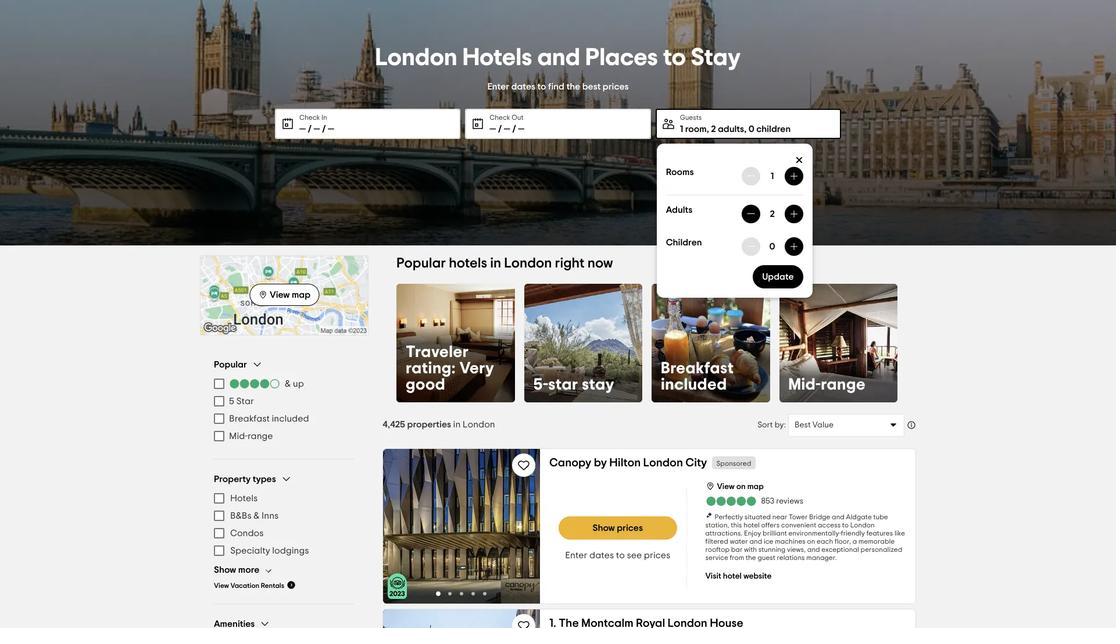 Task type: locate. For each thing, give the bounding box(es) containing it.
to left 'find' at the top of the page
[[538, 82, 546, 91]]

vacation
[[231, 582, 259, 589]]

brilliant
[[763, 530, 787, 537]]

1 vertical spatial the
[[746, 554, 757, 561]]

1 vertical spatial enter
[[565, 550, 588, 560]]

2 — from the left
[[314, 124, 320, 133]]

2 , from the left
[[745, 124, 747, 133]]

range
[[821, 377, 866, 393], [248, 432, 273, 441]]

1 vertical spatial included
[[272, 414, 309, 423]]

0 horizontal spatial the
[[567, 82, 581, 91]]

1 vertical spatial view
[[717, 482, 735, 491]]

royal london house by montcalm image
[[383, 609, 540, 628]]

2 horizontal spatial view
[[717, 482, 735, 491]]

mid- up best
[[789, 377, 821, 393]]

0 horizontal spatial breakfast included
[[229, 414, 309, 423]]

set adult count to one less image
[[747, 209, 756, 218]]

1 horizontal spatial breakfast included
[[661, 360, 734, 393]]

specialty
[[230, 546, 270, 555]]

0 inside guests 1 room , 2 adults , 0 children
[[749, 124, 755, 133]]

dates up out
[[512, 82, 536, 91]]

save to a trip image
[[517, 619, 531, 628]]

popular up '4.0 of 5 bubbles' "image"
[[214, 360, 247, 369]]

in for properties
[[453, 420, 461, 429]]

hotel right visit
[[723, 572, 742, 580]]

show prices button
[[559, 516, 677, 539]]

1 vertical spatial breakfast included
[[229, 414, 309, 423]]

853 reviews
[[762, 497, 804, 505]]

1 vertical spatial in
[[453, 420, 461, 429]]

2 group from the top
[[214, 473, 355, 590]]

0 horizontal spatial 0
[[749, 124, 755, 133]]

1 vertical spatial breakfast
[[229, 414, 270, 423]]

1 horizontal spatial hotel
[[744, 521, 760, 528]]

view on map
[[717, 482, 764, 491]]

2 right room
[[711, 124, 716, 133]]

, left adults
[[707, 124, 709, 133]]

mid- down 5 star
[[229, 432, 248, 441]]

0 vertical spatial popular
[[397, 256, 446, 270]]

0 vertical spatial dates
[[512, 82, 536, 91]]

&
[[285, 379, 291, 389], [254, 511, 260, 521]]

1 check from the left
[[300, 114, 320, 121]]

in
[[490, 256, 501, 270], [453, 420, 461, 429]]

0 horizontal spatial mid-
[[229, 432, 248, 441]]

popular left the hotels
[[397, 256, 446, 270]]

the
[[567, 82, 581, 91], [746, 554, 757, 561]]

1 vertical spatial mid-range
[[229, 432, 273, 441]]

1 vertical spatial on
[[808, 538, 816, 545]]

0 horizontal spatial enter
[[488, 82, 510, 91]]

rating:
[[406, 360, 456, 377]]

1 right set room count to one less image
[[771, 171, 774, 181]]

0
[[749, 124, 755, 133], [770, 242, 776, 251]]

set child count to one less image down "set adult count to one less" icon
[[747, 242, 756, 251]]

view for view vacation rentals
[[214, 582, 229, 589]]

prices right see
[[644, 550, 671, 560]]

0 horizontal spatial breakfast
[[229, 414, 270, 423]]

0 horizontal spatial dates
[[512, 82, 536, 91]]

4,425
[[383, 420, 405, 429]]

set child count to one less image down set adult count to one more "icon"
[[790, 242, 799, 251]]

1 vertical spatial map
[[748, 482, 764, 491]]

in right the hotels
[[490, 256, 501, 270]]

london
[[375, 45, 458, 70], [504, 256, 552, 270], [463, 420, 495, 429], [644, 457, 683, 468], [851, 521, 875, 528]]

1 horizontal spatial included
[[661, 377, 727, 393]]

0 horizontal spatial range
[[248, 432, 273, 441]]

attractions.
[[706, 530, 743, 537]]

exterior image
[[383, 449, 540, 603]]

view on map button
[[706, 479, 764, 492]]

1 horizontal spatial range
[[821, 377, 866, 393]]

0 horizontal spatial &
[[254, 511, 260, 521]]

features
[[867, 530, 894, 537]]

2 inside guests 1 room , 2 adults , 0 children
[[711, 124, 716, 133]]

1 / from the left
[[308, 124, 312, 133]]

the down with
[[746, 554, 757, 561]]

0 horizontal spatial popular
[[214, 360, 247, 369]]

0 vertical spatial prices
[[603, 82, 629, 91]]

1 horizontal spatial check
[[490, 114, 510, 121]]

the right 'find' at the top of the page
[[567, 82, 581, 91]]

manager.
[[807, 554, 837, 561]]

floor,
[[835, 538, 852, 545]]

1 vertical spatial hotel
[[723, 572, 742, 580]]

mid-range down star
[[229, 432, 273, 441]]

set room count to one less image
[[747, 171, 756, 181]]

offers
[[762, 521, 780, 528]]

5
[[229, 397, 234, 406]]

,
[[707, 124, 709, 133], [745, 124, 747, 133]]

sponsored
[[717, 460, 752, 467]]

check
[[300, 114, 320, 121], [490, 114, 510, 121]]

breakfast included link
[[652, 284, 770, 402]]

1 horizontal spatial in
[[490, 256, 501, 270]]

2
[[711, 124, 716, 133], [770, 209, 775, 218]]

breakfast inside menu
[[229, 414, 270, 423]]

best
[[795, 421, 811, 429]]

view inside 'view map' button
[[270, 290, 290, 299]]

1 vertical spatial show
[[214, 565, 236, 575]]

show more button
[[214, 564, 278, 576]]

1 inside guests 1 room , 2 adults , 0 children
[[680, 124, 684, 133]]

0 horizontal spatial hotel
[[723, 572, 742, 580]]

group
[[214, 359, 355, 445], [214, 473, 355, 590]]

mid- inside menu
[[229, 432, 248, 441]]

hotel inside 'perfectly situated near tower bridge and aldgate tube station, this hotel offers convenient access to london attractions. enjoy brilliant environmentally-friendly features like filtered water and ice machines on each floor, a memorable rooftop bar with stunning views, and exceptional personalized service from the guest relations manager.'
[[744, 521, 760, 528]]

0 vertical spatial group
[[214, 359, 355, 445]]

1
[[680, 124, 684, 133], [771, 171, 774, 181]]

to left see
[[616, 550, 625, 560]]

breakfast included
[[661, 360, 734, 393], [229, 414, 309, 423]]

show inside "button"
[[593, 523, 615, 532]]

convenient
[[782, 521, 817, 528]]

hilton
[[610, 457, 641, 468]]

1 vertical spatial prices
[[617, 523, 643, 532]]

value
[[813, 421, 834, 429]]

menu containing hotels
[[214, 490, 355, 560]]

rooftop
[[706, 546, 730, 553]]

0 vertical spatial 0
[[749, 124, 755, 133]]

0 vertical spatial map
[[292, 290, 311, 299]]

to
[[663, 45, 686, 70], [538, 82, 546, 91], [843, 521, 849, 528], [616, 550, 625, 560]]

included inside menu
[[272, 414, 309, 423]]

1 vertical spatial menu
[[214, 490, 355, 560]]

breakfast
[[661, 360, 734, 377], [229, 414, 270, 423]]

2 left set adult count to one more "icon"
[[770, 209, 775, 218]]

1 vertical spatial mid-
[[229, 432, 248, 441]]

b&bs
[[230, 511, 252, 521]]

hotel up enjoy
[[744, 521, 760, 528]]

1 menu from the top
[[214, 375, 355, 445]]

enter down show prices "button"
[[565, 550, 588, 560]]

prices up see
[[617, 523, 643, 532]]

0 vertical spatial hotels
[[463, 45, 533, 70]]

show inside dropdown button
[[214, 565, 236, 575]]

rooms
[[666, 167, 694, 177]]

set adult count to one more image
[[790, 209, 799, 218]]

1 horizontal spatial ,
[[745, 124, 747, 133]]

room
[[686, 124, 707, 133]]

1 horizontal spatial 2
[[770, 209, 775, 218]]

0 vertical spatial on
[[737, 482, 746, 491]]

to up the friendly
[[843, 521, 849, 528]]

0 horizontal spatial mid-range
[[229, 432, 273, 441]]

1 vertical spatial dates
[[590, 550, 614, 560]]

carousel of images figure
[[383, 449, 540, 603]]

1 vertical spatial group
[[214, 473, 355, 590]]

1 vertical spatial popular
[[214, 360, 247, 369]]

mid-
[[789, 377, 821, 393], [229, 432, 248, 441]]

0 horizontal spatial ,
[[707, 124, 709, 133]]

water
[[730, 538, 748, 545]]

dates down show prices
[[590, 550, 614, 560]]

london for 4,425 properties in london
[[463, 420, 495, 429]]

0 vertical spatial 1
[[680, 124, 684, 133]]

0 horizontal spatial 1
[[680, 124, 684, 133]]

and up manager.
[[808, 546, 820, 553]]

range down star
[[248, 432, 273, 441]]

in right properties
[[453, 420, 461, 429]]

0 vertical spatial show
[[593, 523, 615, 532]]

stunning
[[759, 546, 786, 553]]

0 vertical spatial &
[[285, 379, 291, 389]]

view inside "view vacation rentals" link
[[214, 582, 229, 589]]

london for canopy by hilton london city
[[644, 457, 683, 468]]

hotel
[[744, 521, 760, 528], [723, 572, 742, 580]]

view for view on map
[[717, 482, 735, 491]]

star
[[236, 397, 254, 406]]

check for check out — / — / —
[[490, 114, 510, 121]]

2 check from the left
[[490, 114, 510, 121]]

1 horizontal spatial dates
[[590, 550, 614, 560]]

0 horizontal spatial on
[[737, 482, 746, 491]]

1 horizontal spatial mid-
[[789, 377, 821, 393]]

4 / from the left
[[513, 124, 516, 133]]

check left in
[[300, 114, 320, 121]]

on down environmentally-
[[808, 538, 816, 545]]

1 horizontal spatial popular
[[397, 256, 446, 270]]

1 horizontal spatial hotels
[[463, 45, 533, 70]]

view for view map
[[270, 290, 290, 299]]

prices right best
[[603, 82, 629, 91]]

2 menu from the top
[[214, 490, 355, 560]]

map
[[292, 290, 311, 299], [748, 482, 764, 491]]

range up 'best value' popup button
[[821, 377, 866, 393]]

1 group from the top
[[214, 359, 355, 445]]

1 vertical spatial 1
[[771, 171, 774, 181]]

1 vertical spatial hotels
[[230, 494, 258, 503]]

0 vertical spatial 2
[[711, 124, 716, 133]]

now
[[588, 256, 613, 270]]

0 horizontal spatial check
[[300, 114, 320, 121]]

show up enter dates to see prices
[[593, 523, 615, 532]]

enter
[[488, 82, 510, 91], [565, 550, 588, 560]]

1 horizontal spatial set child count to one less image
[[790, 242, 799, 251]]

popular for popular hotels in london right now
[[397, 256, 446, 270]]

update button
[[753, 265, 804, 288]]

0 right adults
[[749, 124, 755, 133]]

up
[[293, 379, 304, 389]]

5 star
[[229, 397, 254, 406]]

view inside view on map button
[[717, 482, 735, 491]]

to left stay
[[663, 45, 686, 70]]

mid-range link
[[780, 284, 898, 402]]

0 up update button
[[770, 242, 776, 251]]

update
[[763, 272, 794, 281]]

0 horizontal spatial set child count to one less image
[[747, 242, 756, 251]]

check inside check out — / — / —
[[490, 114, 510, 121]]

show left 'more'
[[214, 565, 236, 575]]

0 vertical spatial view
[[270, 290, 290, 299]]

friendly
[[842, 530, 866, 537]]

1 horizontal spatial enter
[[565, 550, 588, 560]]

best value button
[[789, 414, 905, 437]]

like
[[895, 530, 906, 537]]

& left 'inns'
[[254, 511, 260, 521]]

visit hotel website
[[706, 572, 772, 580]]

on
[[737, 482, 746, 491], [808, 538, 816, 545]]

access
[[818, 521, 841, 528]]

on inside view on map button
[[737, 482, 746, 491]]

5-star stay
[[534, 377, 615, 393]]

from
[[730, 554, 745, 561]]

0 vertical spatial menu
[[214, 375, 355, 445]]

1 left room
[[680, 124, 684, 133]]

1 horizontal spatial the
[[746, 554, 757, 561]]

0 vertical spatial enter
[[488, 82, 510, 91]]

guests
[[680, 114, 702, 121]]

check left out
[[490, 114, 510, 121]]

enjoy
[[744, 530, 762, 537]]

1 vertical spatial 0
[[770, 242, 776, 251]]

and up enter dates to find the best prices
[[538, 45, 581, 70]]

enter for enter dates to see prices
[[565, 550, 588, 560]]

menu
[[214, 375, 355, 445], [214, 490, 355, 560]]

1 horizontal spatial breakfast
[[661, 360, 734, 377]]

range inside menu
[[248, 432, 273, 441]]

in for hotels
[[490, 256, 501, 270]]

0 vertical spatial in
[[490, 256, 501, 270]]

show
[[593, 523, 615, 532], [214, 565, 236, 575]]

2 vertical spatial view
[[214, 582, 229, 589]]

1 horizontal spatial show
[[593, 523, 615, 532]]

sort
[[758, 421, 773, 429]]

0 horizontal spatial show
[[214, 565, 236, 575]]

enter up check out — / — / —
[[488, 82, 510, 91]]

0 horizontal spatial in
[[453, 420, 461, 429]]

hotels
[[449, 256, 487, 270]]

& left 'up'
[[285, 379, 291, 389]]

853 reviews link
[[706, 495, 804, 507]]

4 — from the left
[[490, 124, 496, 133]]

star
[[549, 377, 578, 393]]

0 horizontal spatial included
[[272, 414, 309, 423]]

0 horizontal spatial 2
[[711, 124, 716, 133]]

0 vertical spatial mid-
[[789, 377, 821, 393]]

check inside check in — / — / —
[[300, 114, 320, 121]]

set child count to one less image
[[747, 242, 756, 251], [790, 242, 799, 251]]

0 horizontal spatial view
[[214, 582, 229, 589]]

reviews
[[777, 497, 804, 505]]

to inside 'perfectly situated near tower bridge and aldgate tube station, this hotel offers convenient access to london attractions. enjoy brilliant environmentally-friendly features like filtered water and ice machines on each floor, a memorable rooftop bar with stunning views, and exceptional personalized service from the guest relations manager.'
[[843, 521, 849, 528]]

1 horizontal spatial on
[[808, 538, 816, 545]]

popular
[[397, 256, 446, 270], [214, 360, 247, 369]]

1 vertical spatial range
[[248, 432, 273, 441]]

0 vertical spatial mid-range
[[789, 377, 866, 393]]

out
[[512, 114, 524, 121]]

on up 853 reviews button
[[737, 482, 746, 491]]

0 vertical spatial hotel
[[744, 521, 760, 528]]

traveler
[[406, 344, 469, 360]]

1 horizontal spatial view
[[270, 290, 290, 299]]

2 / from the left
[[322, 124, 326, 133]]

service
[[706, 554, 729, 561]]

mid-range up value
[[789, 377, 866, 393]]

, left children
[[745, 124, 747, 133]]

0 horizontal spatial hotels
[[230, 494, 258, 503]]



Task type: describe. For each thing, give the bounding box(es) containing it.
personalized
[[861, 546, 903, 553]]

traveler rating: very good
[[406, 344, 495, 393]]

london hotels and places to stay
[[375, 45, 741, 70]]

environmentally-
[[789, 530, 842, 537]]

hotel inside visit hotel website link
[[723, 572, 742, 580]]

good
[[406, 377, 446, 393]]

5-
[[534, 377, 549, 393]]

show for show prices
[[593, 523, 615, 532]]

prices inside "button"
[[617, 523, 643, 532]]

exceptional
[[822, 546, 860, 553]]

canopy
[[550, 457, 592, 468]]

a
[[853, 538, 857, 545]]

memorable
[[859, 538, 895, 545]]

children
[[666, 238, 702, 247]]

perfectly situated near tower bridge and aldgate tube station, this hotel offers convenient access to london attractions. enjoy brilliant environmentally-friendly features like filtered water and ice machines on each floor, a memorable rooftop bar with stunning views, and exceptional personalized service from the guest relations manager.
[[706, 513, 906, 561]]

0 vertical spatial breakfast included
[[661, 360, 734, 393]]

property
[[214, 474, 251, 484]]

group containing popular
[[214, 359, 355, 445]]

set rooms to one more image
[[790, 171, 799, 181]]

group containing property types
[[214, 473, 355, 590]]

near
[[773, 513, 788, 520]]

london inside 'perfectly situated near tower bridge and aldgate tube station, this hotel offers convenient access to london attractions. enjoy brilliant environmentally-friendly features like filtered water and ice machines on each floor, a memorable rooftop bar with stunning views, and exceptional personalized service from the guest relations manager.'
[[851, 521, 875, 528]]

places
[[586, 45, 658, 70]]

london for popular hotels in london right now
[[504, 256, 552, 270]]

properties
[[407, 420, 451, 429]]

see
[[627, 550, 642, 560]]

each
[[817, 538, 834, 545]]

by:
[[775, 421, 786, 429]]

show for show more
[[214, 565, 236, 575]]

853
[[762, 497, 775, 505]]

and up access
[[832, 513, 845, 520]]

very
[[460, 360, 495, 377]]

right
[[555, 256, 585, 270]]

best value
[[795, 421, 834, 429]]

check in — / — / —
[[300, 114, 334, 133]]

canopy by hilton london city
[[550, 457, 708, 468]]

1 horizontal spatial map
[[748, 482, 764, 491]]

1 horizontal spatial 1
[[771, 171, 774, 181]]

with
[[744, 546, 757, 553]]

this
[[731, 521, 742, 528]]

popular for popular
[[214, 360, 247, 369]]

dates for find
[[512, 82, 536, 91]]

enter dates to find the best prices
[[488, 82, 629, 91]]

1 , from the left
[[707, 124, 709, 133]]

bar
[[732, 546, 743, 553]]

2 vertical spatial prices
[[644, 550, 671, 560]]

tube
[[874, 513, 889, 520]]

check out — / — / —
[[490, 114, 525, 133]]

by
[[594, 457, 607, 468]]

in
[[322, 114, 327, 121]]

1 vertical spatial &
[[254, 511, 260, 521]]

×
[[796, 153, 804, 169]]

inns
[[262, 511, 279, 521]]

popular hotels in london right now
[[397, 256, 613, 270]]

0 vertical spatial range
[[821, 377, 866, 393]]

specialty lodgings
[[230, 546, 309, 555]]

view vacation rentals
[[214, 582, 284, 589]]

breakfast included inside menu
[[229, 414, 309, 423]]

5.0 of 5 bubbles. 853 reviews element
[[706, 495, 804, 507]]

condos
[[230, 529, 264, 538]]

show prices
[[593, 523, 643, 532]]

5-star stay link
[[524, 284, 643, 402]]

on inside 'perfectly situated near tower bridge and aldgate tube station, this hotel offers convenient access to london attractions. enjoy brilliant environmentally-friendly features like filtered water and ice machines on each floor, a memorable rooftop bar with stunning views, and exceptional personalized service from the guest relations manager.'
[[808, 538, 816, 545]]

views,
[[787, 546, 806, 553]]

1 set child count to one less image from the left
[[747, 242, 756, 251]]

2 set child count to one less image from the left
[[790, 242, 799, 251]]

mid-range inside menu
[[229, 432, 273, 441]]

relations
[[777, 554, 805, 561]]

0 vertical spatial breakfast
[[661, 360, 734, 377]]

1 horizontal spatial 0
[[770, 242, 776, 251]]

ice
[[764, 538, 774, 545]]

0 vertical spatial included
[[661, 377, 727, 393]]

station,
[[706, 521, 730, 528]]

0 horizontal spatial map
[[292, 290, 311, 299]]

3 / from the left
[[498, 124, 502, 133]]

3 — from the left
[[328, 124, 334, 133]]

0 vertical spatial the
[[567, 82, 581, 91]]

visit
[[706, 572, 722, 580]]

the inside 'perfectly situated near tower bridge and aldgate tube station, this hotel offers convenient access to london attractions. enjoy brilliant environmentally-friendly features like filtered water and ice machines on each floor, a memorable rooftop bar with stunning views, and exceptional personalized service from the guest relations manager.'
[[746, 554, 757, 561]]

4.0 of 5 bubbles image
[[229, 379, 280, 389]]

situated
[[745, 513, 771, 520]]

filtered
[[706, 538, 729, 545]]

and down enjoy
[[750, 538, 763, 545]]

stay
[[691, 45, 741, 70]]

1 — from the left
[[300, 124, 306, 133]]

1 vertical spatial 2
[[770, 209, 775, 218]]

1 horizontal spatial mid-range
[[789, 377, 866, 393]]

visit hotel website link
[[706, 570, 772, 581]]

property types
[[214, 474, 276, 484]]

enter for enter dates to find the best prices
[[488, 82, 510, 91]]

save to a trip image
[[517, 458, 531, 472]]

view map
[[270, 290, 311, 299]]

sort by:
[[758, 421, 786, 429]]

best
[[583, 82, 601, 91]]

aldgate
[[847, 513, 872, 520]]

dates for see
[[590, 550, 614, 560]]

children
[[757, 124, 791, 133]]

show more
[[214, 565, 260, 575]]

machines
[[775, 538, 806, 545]]

hotels inside menu
[[230, 494, 258, 503]]

traveler rating: very good link
[[397, 284, 515, 402]]

5 — from the left
[[504, 124, 511, 133]]

enter dates to see prices
[[565, 550, 671, 560]]

1 horizontal spatial &
[[285, 379, 291, 389]]

6 — from the left
[[518, 124, 525, 133]]

stay
[[582, 377, 615, 393]]

view vacation rentals link
[[214, 580, 296, 590]]

city
[[686, 457, 708, 468]]

bridge
[[810, 513, 831, 520]]

website
[[744, 572, 772, 580]]

853 reviews button
[[706, 495, 804, 507]]

check for check in — / — / —
[[300, 114, 320, 121]]

menu containing & up
[[214, 375, 355, 445]]

more
[[238, 565, 260, 575]]

lodgings
[[272, 546, 309, 555]]

perfectly
[[715, 513, 743, 520]]

guest
[[758, 554, 776, 561]]



Task type: vqa. For each thing, say whether or not it's contained in the screenshot.
the top Do
no



